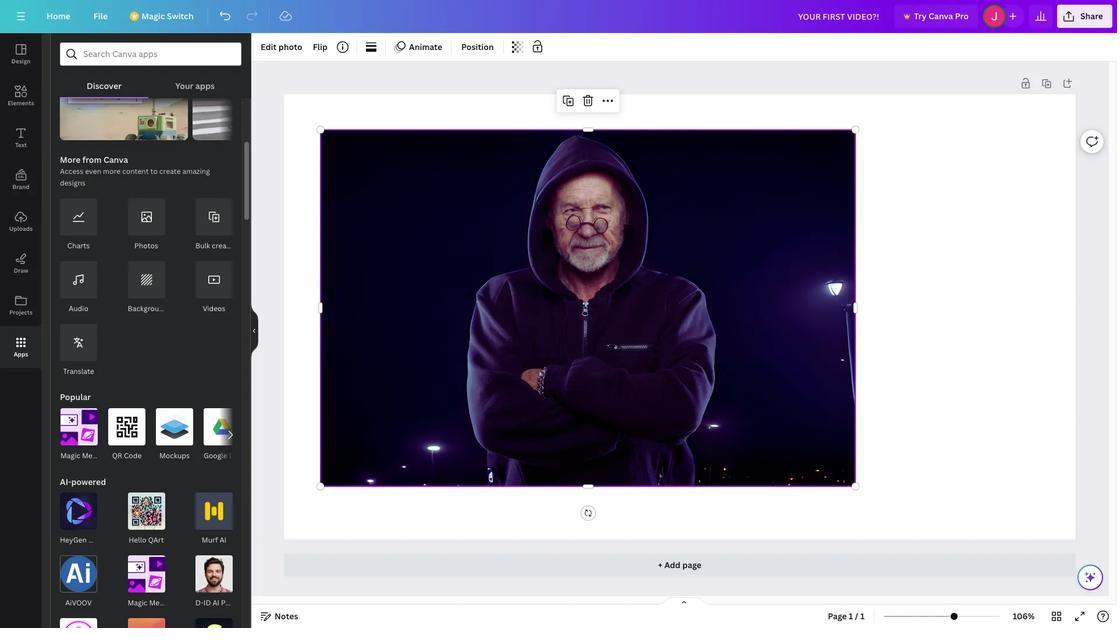 Task type: locate. For each thing, give the bounding box(es) containing it.
magic media up ai-powered
[[61, 451, 103, 461]]

draw
[[14, 267, 28, 275]]

magic switch
[[142, 10, 194, 22]]

ai for heygen
[[88, 535, 95, 545]]

notes button
[[256, 608, 303, 626]]

0 vertical spatial magic media
[[61, 451, 103, 461]]

discover
[[87, 80, 122, 91]]

code
[[124, 451, 142, 461]]

brand
[[12, 183, 30, 191]]

0 vertical spatial canva
[[929, 10, 953, 22]]

hello qart
[[129, 535, 164, 545]]

canva right try
[[929, 10, 953, 22]]

more
[[103, 166, 121, 176]]

1 horizontal spatial create
[[212, 241, 233, 251]]

page
[[683, 560, 702, 571]]

ai
[[88, 535, 95, 545], [220, 535, 227, 545], [213, 598, 219, 608]]

2 vertical spatial magic
[[128, 598, 148, 608]]

murf
[[202, 535, 218, 545]]

ai left avatars
[[88, 535, 95, 545]]

create right the "bulk"
[[212, 241, 233, 251]]

1 horizontal spatial canva
[[929, 10, 953, 22]]

0 horizontal spatial create
[[159, 166, 181, 176]]

media left qr
[[82, 451, 103, 461]]

0 vertical spatial create
[[159, 166, 181, 176]]

animate
[[409, 41, 442, 52]]

0 horizontal spatial 1
[[849, 611, 853, 622]]

106%
[[1013, 611, 1035, 622]]

1 vertical spatial create
[[212, 241, 233, 251]]

position
[[462, 41, 494, 52]]

add
[[665, 560, 681, 571]]

background
[[128, 304, 168, 314]]

magic media
[[61, 451, 103, 461], [128, 598, 170, 608]]

media
[[82, 451, 103, 461], [149, 598, 170, 608]]

try canva pro
[[914, 10, 969, 22]]

+ add page button
[[284, 554, 1076, 577]]

1 left /
[[849, 611, 853, 622]]

create
[[159, 166, 181, 176], [212, 241, 233, 251]]

1 vertical spatial canva
[[104, 154, 128, 165]]

share button
[[1057, 5, 1113, 28]]

0 vertical spatial magic
[[142, 10, 165, 22]]

bulk
[[196, 241, 210, 251]]

your apps button
[[149, 66, 242, 97]]

text
[[15, 141, 27, 149]]

magic inside button
[[142, 10, 165, 22]]

google drive
[[204, 451, 247, 461]]

canva inside more from canva access even more content to create amazing designs
[[104, 154, 128, 165]]

flip button
[[308, 38, 332, 56]]

create right to
[[159, 166, 181, 176]]

1 vertical spatial media
[[149, 598, 170, 608]]

content
[[122, 166, 149, 176]]

0 horizontal spatial media
[[82, 451, 103, 461]]

hello
[[129, 535, 146, 545]]

magic switch button
[[122, 5, 203, 28]]

canva up the more
[[104, 154, 128, 165]]

more from canva element
[[60, 198, 233, 378]]

mockups
[[159, 451, 190, 461]]

your
[[175, 80, 194, 91]]

translate
[[63, 367, 94, 377]]

design
[[11, 57, 31, 65]]

ai-powered
[[60, 477, 106, 488]]

position button
[[457, 38, 499, 56]]

more
[[60, 154, 81, 165]]

0 horizontal spatial canva
[[104, 154, 128, 165]]

hide image
[[251, 303, 258, 359]]

edit photo
[[261, 41, 302, 52]]

canva inside try canva pro button
[[929, 10, 953, 22]]

try
[[914, 10, 927, 22]]

photos
[[134, 241, 158, 251]]

canva assistant image
[[1084, 571, 1098, 585]]

1 horizontal spatial magic media
[[128, 598, 170, 608]]

media left d-
[[149, 598, 170, 608]]

google
[[204, 451, 227, 461]]

1 horizontal spatial media
[[149, 598, 170, 608]]

uploads
[[9, 225, 33, 233]]

edit
[[261, 41, 277, 52]]

+ add page
[[658, 560, 702, 571]]

magic media left d-
[[128, 598, 170, 608]]

1 right /
[[861, 611, 865, 622]]

0 vertical spatial media
[[82, 451, 103, 461]]

1 1 from the left
[[849, 611, 853, 622]]

ai right murf
[[220, 535, 227, 545]]

1 vertical spatial magic
[[61, 451, 80, 461]]

powered
[[71, 477, 106, 488]]

side panel tab list
[[0, 33, 42, 368]]

1
[[849, 611, 853, 622], [861, 611, 865, 622]]

projects button
[[0, 285, 42, 327]]

1 vertical spatial magic media
[[128, 598, 170, 608]]

charts
[[67, 241, 90, 251]]

1 horizontal spatial 1
[[861, 611, 865, 622]]

canva
[[929, 10, 953, 22], [104, 154, 128, 165]]

Search Canva apps search field
[[83, 43, 218, 65]]

magic
[[142, 10, 165, 22], [61, 451, 80, 461], [128, 598, 148, 608]]

qart
[[148, 535, 164, 545]]

elements
[[8, 99, 34, 107]]

projects
[[9, 308, 33, 317]]



Task type: vqa. For each thing, say whether or not it's contained in the screenshot.
DESIGN
yes



Task type: describe. For each thing, give the bounding box(es) containing it.
brand button
[[0, 159, 42, 201]]

access
[[60, 166, 83, 176]]

designs
[[60, 178, 85, 188]]

avatars
[[97, 535, 122, 545]]

apps button
[[0, 327, 42, 368]]

design button
[[0, 33, 42, 75]]

Design title text field
[[789, 5, 890, 28]]

draw button
[[0, 243, 42, 285]]

ai for murf
[[220, 535, 227, 545]]

notes
[[275, 611, 298, 622]]

page
[[828, 611, 847, 622]]

create inside more from canva access even more content to create amazing designs
[[159, 166, 181, 176]]

pro
[[955, 10, 969, 22]]

ai-
[[60, 477, 71, 488]]

heygen
[[60, 535, 87, 545]]

heygen ai avatars
[[60, 535, 122, 545]]

id
[[204, 598, 211, 608]]

apps
[[14, 350, 28, 359]]

106% button
[[1005, 608, 1043, 626]]

switch
[[167, 10, 194, 22]]

0 horizontal spatial magic media
[[61, 451, 103, 461]]

2 1 from the left
[[861, 611, 865, 622]]

qr
[[112, 451, 122, 461]]

your apps
[[175, 80, 215, 91]]

text button
[[0, 117, 42, 159]]

/
[[855, 611, 859, 622]]

uploads button
[[0, 201, 42, 243]]

d-
[[196, 598, 204, 608]]

from
[[82, 154, 102, 165]]

try canva pro button
[[895, 5, 978, 28]]

more from canva access even more content to create amazing designs
[[60, 154, 210, 188]]

main menu bar
[[0, 0, 1117, 33]]

videos
[[203, 304, 226, 314]]

qr code
[[112, 451, 142, 461]]

+
[[658, 560, 663, 571]]

show pages image
[[657, 597, 712, 606]]

murf ai
[[202, 535, 227, 545]]

amazing
[[182, 166, 210, 176]]

elements button
[[0, 75, 42, 117]]

drive
[[229, 451, 247, 461]]

create inside more from canva element
[[212, 241, 233, 251]]

textbox with the sentence, 'a rover exploring mars' over an image of a rover exploring mars image
[[60, 82, 188, 140]]

edit photo button
[[256, 38, 307, 56]]

flip
[[313, 41, 328, 52]]

audio
[[69, 304, 88, 314]]

page 1 / 1
[[828, 611, 865, 622]]

file button
[[84, 5, 117, 28]]

home link
[[37, 5, 80, 28]]

share
[[1081, 10, 1104, 22]]

home
[[47, 10, 70, 22]]

animate button
[[391, 38, 447, 56]]

file
[[94, 10, 108, 22]]

presenters
[[221, 598, 257, 608]]

to
[[151, 166, 158, 176]]

bulk create
[[196, 241, 233, 251]]

aivoov
[[65, 598, 92, 608]]

d-id ai presenters
[[196, 598, 257, 608]]

apps
[[195, 80, 215, 91]]

photo
[[279, 41, 302, 52]]

popular
[[60, 392, 91, 403]]

ai right the id
[[213, 598, 219, 608]]

discover button
[[60, 66, 149, 97]]

even
[[85, 166, 101, 176]]



